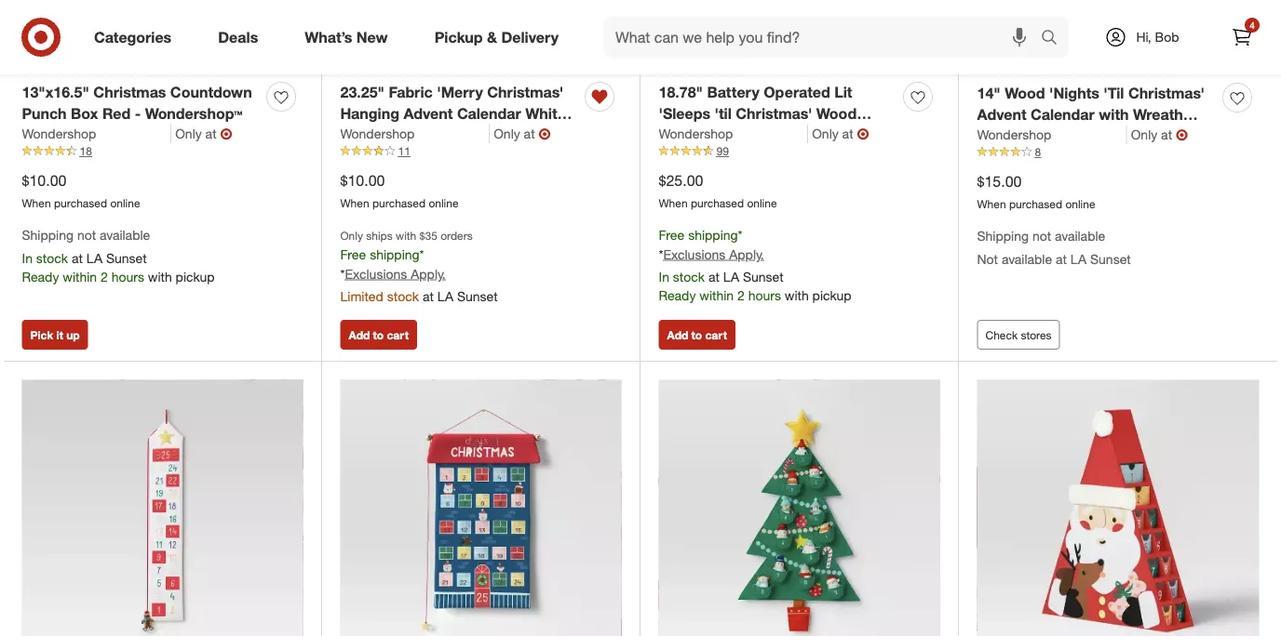 Task type: vqa. For each thing, say whether or not it's contained in the screenshot.
Michael
no



Task type: describe. For each thing, give the bounding box(es) containing it.
christmas
[[93, 83, 166, 102]]

deals link
[[202, 17, 281, 58]]

pick
[[30, 328, 53, 342]]

purchased for 14" wood 'nights 'til christmas' advent calendar with wreath counter black/white - wondershop™
[[1009, 197, 1062, 211]]

when for 14" wood 'nights 'til christmas' advent calendar with wreath counter black/white - wondershop™
[[977, 197, 1006, 211]]

la inside free shipping * * exclusions apply. in stock at  la sunset ready within 2 hours with pickup
[[723, 269, 739, 285]]

with inside shipping not available in stock at  la sunset ready within 2 hours with pickup
[[148, 269, 172, 285]]

$15.00 when purchased online
[[977, 173, 1095, 211]]

only inside only ships with $35 orders free shipping * * exclusions apply. limited stock at  la sunset
[[340, 229, 363, 243]]

free shipping * * exclusions apply. in stock at  la sunset ready within 2 hours with pickup
[[659, 227, 851, 303]]

stores
[[1021, 328, 1052, 342]]

at inside shipping not available in stock at  la sunset ready within 2 hours with pickup
[[72, 250, 83, 266]]

8 link
[[977, 144, 1259, 160]]

limited
[[340, 288, 384, 305]]

at up 18 link
[[205, 125, 217, 142]]

18 link
[[22, 143, 303, 160]]

sunset inside shipping not available in stock at  la sunset ready within 2 hours with pickup
[[106, 250, 147, 266]]

only for white
[[494, 125, 520, 142]]

with inside free shipping * * exclusions apply. in stock at  la sunset ready within 2 hours with pickup
[[785, 287, 809, 303]]

hanging
[[340, 105, 399, 123]]

shipping inside only ships with $35 orders free shipping * * exclusions apply. limited stock at  la sunset
[[370, 246, 419, 263]]

christmas' inside 23.25" fabric 'merry christmas' hanging advent calendar white - wondershop™
[[487, 83, 564, 102]]

in inside free shipping * * exclusions apply. in stock at  la sunset ready within 2 hours with pickup
[[659, 269, 669, 285]]

white
[[525, 105, 566, 123]]

fabric
[[389, 83, 433, 102]]

14" wood 'nights 'til christmas' advent calendar with wreath counter black/white - wondershop™ link
[[977, 83, 1215, 166]]

only at ¬ for white
[[494, 125, 551, 143]]

box
[[71, 105, 98, 123]]

stock inside free shipping * * exclusions apply. in stock at  la sunset ready within 2 hours with pickup
[[673, 269, 705, 285]]

$35
[[420, 229, 437, 243]]

check
[[986, 328, 1018, 342]]

not
[[977, 251, 998, 267]]

99 link
[[659, 143, 940, 160]]

'merry
[[437, 83, 483, 102]]

shipping not available in stock at  la sunset ready within 2 hours with pickup
[[22, 227, 215, 285]]

only ships with $35 orders free shipping * * exclusions apply. limited stock at  la sunset
[[340, 229, 498, 305]]

christmas' inside 18.78" battery operated lit 'sleeps 'til christmas' wood countdown sign cream - wondershop™
[[736, 105, 812, 123]]

apply. inside free shipping * * exclusions apply. in stock at  la sunset ready within 2 hours with pickup
[[729, 246, 764, 263]]

orders
[[441, 229, 473, 243]]

check stores button
[[977, 320, 1060, 350]]

11 link
[[340, 143, 621, 160]]

within inside free shipping * * exclusions apply. in stock at  la sunset ready within 2 hours with pickup
[[699, 287, 734, 303]]

13"x16.5" christmas countdown punch box red - wondershop™
[[22, 83, 252, 123]]

2 inside free shipping * * exclusions apply. in stock at  la sunset ready within 2 hours with pickup
[[737, 287, 745, 303]]

search button
[[1033, 17, 1077, 61]]

what's new
[[305, 28, 388, 46]]

¬ for wood
[[857, 125, 869, 143]]

add to cart button for $25.00
[[659, 320, 735, 350]]

calendar for 'nights
[[1031, 106, 1095, 124]]

'nights
[[1049, 84, 1099, 102]]

$25.00 when purchased online
[[659, 172, 777, 210]]

cart for $10.00
[[387, 328, 409, 342]]

wondershop link for battery
[[659, 125, 808, 143]]

cream
[[780, 126, 827, 144]]

pickup & delivery
[[434, 28, 559, 46]]

red
[[102, 105, 131, 123]]

18.78"
[[659, 83, 703, 102]]

free inside free shipping * * exclusions apply. in stock at  la sunset ready within 2 hours with pickup
[[659, 227, 685, 243]]

available for $15.00
[[1055, 228, 1105, 244]]

purchased for 23.25" fabric 'merry christmas' hanging advent calendar white - wondershop™
[[372, 196, 426, 210]]

counter
[[977, 127, 1034, 145]]

categories
[[94, 28, 172, 46]]

deals
[[218, 28, 258, 46]]

14" wood 'nights 'til christmas' advent calendar with wreath counter black/white - wondershop™
[[977, 84, 1205, 166]]

'til
[[1104, 84, 1124, 102]]

pick it up button
[[22, 320, 88, 350]]

wreath
[[1133, 106, 1183, 124]]

sunset inside free shipping * * exclusions apply. in stock at  la sunset ready within 2 hours with pickup
[[743, 269, 784, 285]]

- inside 13"x16.5" christmas countdown punch box red - wondershop™
[[135, 105, 141, 123]]

hours inside shipping not available in stock at  la sunset ready within 2 hours with pickup
[[111, 269, 144, 285]]

$15.00
[[977, 173, 1022, 191]]

shipping not available not available at la sunset
[[977, 228, 1131, 267]]

&
[[487, 28, 497, 46]]

at down lit
[[842, 125, 853, 142]]

* down $35
[[419, 246, 424, 263]]

hi, bob
[[1136, 29, 1179, 45]]

what's
[[305, 28, 352, 46]]

check stores
[[986, 328, 1052, 342]]

battery
[[707, 83, 759, 102]]

sign
[[745, 126, 776, 144]]

4
[[1250, 19, 1255, 31]]

at inside only ships with $35 orders free shipping * * exclusions apply. limited stock at  la sunset
[[423, 288, 434, 305]]

within inside shipping not available in stock at  la sunset ready within 2 hours with pickup
[[63, 269, 97, 285]]

¬ for white
[[539, 125, 551, 143]]

at inside shipping not available not available at la sunset
[[1056, 251, 1067, 267]]

to for $25.00
[[691, 328, 702, 342]]

countdown inside 13"x16.5" christmas countdown punch box red - wondershop™
[[170, 83, 252, 102]]

wondershop link for fabric
[[340, 125, 490, 143]]

* down $25.00
[[659, 246, 663, 263]]

it
[[56, 328, 63, 342]]

'til
[[715, 105, 732, 123]]

apply. inside only ships with $35 orders free shipping * * exclusions apply. limited stock at  la sunset
[[411, 266, 446, 282]]

exclusions inside free shipping * * exclusions apply. in stock at  la sunset ready within 2 hours with pickup
[[663, 246, 726, 263]]

$10.00 when purchased online for hanging
[[340, 172, 459, 210]]

black/white
[[1039, 127, 1124, 145]]

only at ¬ for wood
[[812, 125, 869, 143]]

at down wreath
[[1161, 126, 1172, 143]]

$25.00
[[659, 172, 703, 190]]

at inside free shipping * * exclusions apply. in stock at  la sunset ready within 2 hours with pickup
[[708, 269, 720, 285]]

in inside shipping not available in stock at  la sunset ready within 2 hours with pickup
[[22, 250, 33, 266]]

wood inside 18.78" battery operated lit 'sleeps 'til christmas' wood countdown sign cream - wondershop™
[[816, 105, 857, 123]]

la inside shipping not available not available at la sunset
[[1071, 251, 1087, 267]]

cart for $25.00
[[705, 328, 727, 342]]



Task type: locate. For each thing, give the bounding box(es) containing it.
0 vertical spatial countdown
[[170, 83, 252, 102]]

advent
[[403, 105, 453, 123], [977, 106, 1027, 124]]

not
[[77, 227, 96, 243], [1032, 228, 1051, 244]]

only at ¬ for with
[[1131, 125, 1188, 144]]

when inside $15.00 when purchased online
[[977, 197, 1006, 211]]

1 vertical spatial free
[[340, 246, 366, 263]]

1 horizontal spatial add
[[667, 328, 688, 342]]

1 horizontal spatial not
[[1032, 228, 1051, 244]]

sunset inside shipping not available not available at la sunset
[[1090, 251, 1131, 267]]

1 horizontal spatial exclusions
[[663, 246, 726, 263]]

online for wood
[[747, 196, 777, 210]]

$10.00 when purchased online for box
[[22, 172, 140, 210]]

free
[[659, 227, 685, 243], [340, 246, 366, 263]]

1 cart from the left
[[387, 328, 409, 342]]

available right "not"
[[1002, 251, 1052, 267]]

13"x16.5" christmas countdown punch box red - wondershop™ image
[[22, 0, 303, 71], [22, 0, 303, 71]]

countdown
[[170, 83, 252, 102], [659, 126, 740, 144]]

with inside only ships with $35 orders free shipping * * exclusions apply. limited stock at  la sunset
[[396, 229, 416, 243]]

shipping inside shipping not available not available at la sunset
[[977, 228, 1029, 244]]

0 horizontal spatial calendar
[[457, 105, 521, 123]]

free inside only ships with $35 orders free shipping * * exclusions apply. limited stock at  la sunset
[[340, 246, 366, 263]]

categories link
[[78, 17, 195, 58]]

wood down lit
[[816, 105, 857, 123]]

christmas' up sign
[[736, 105, 812, 123]]

at
[[205, 125, 217, 142], [524, 125, 535, 142], [842, 125, 853, 142], [1161, 126, 1172, 143], [72, 250, 83, 266], [1056, 251, 1067, 267], [708, 269, 720, 285], [423, 288, 434, 305]]

only left ships
[[340, 229, 363, 243]]

¬ up 18 link
[[220, 125, 232, 143]]

1 horizontal spatial hours
[[748, 287, 781, 303]]

2 cart from the left
[[705, 328, 727, 342]]

at up up
[[72, 250, 83, 266]]

1 horizontal spatial within
[[699, 287, 734, 303]]

christmas'
[[487, 83, 564, 102], [1128, 84, 1205, 102], [736, 105, 812, 123]]

2 vertical spatial stock
[[387, 288, 419, 305]]

bob
[[1155, 29, 1179, 45]]

online for wondershop™
[[110, 196, 140, 210]]

wondershop link up 18
[[22, 125, 172, 143]]

1 horizontal spatial countdown
[[659, 126, 740, 144]]

13"x16.5"
[[22, 83, 89, 102]]

1 horizontal spatial free
[[659, 227, 685, 243]]

add to cart button
[[340, 320, 417, 350], [659, 320, 735, 350]]

* up limited at the top of page
[[340, 266, 345, 282]]

when down "punch"
[[22, 196, 51, 210]]

only at ¬ down white at the top left of page
[[494, 125, 551, 143]]

0 horizontal spatial available
[[100, 227, 150, 243]]

0 horizontal spatial to
[[373, 328, 384, 342]]

wondershop™
[[145, 105, 242, 123], [340, 126, 438, 144], [659, 147, 756, 165], [977, 148, 1075, 166]]

wondershop link up 99
[[659, 125, 808, 143]]

cart down free shipping * * exclusions apply. in stock at  la sunset ready within 2 hours with pickup
[[705, 328, 727, 342]]

2 add to cart button from the left
[[659, 320, 735, 350]]

apply.
[[729, 246, 764, 263], [411, 266, 446, 282]]

¬ right cream
[[857, 125, 869, 143]]

* down $25.00 when purchased online
[[738, 227, 743, 243]]

1 horizontal spatial shipping
[[688, 227, 738, 243]]

2 horizontal spatial stock
[[673, 269, 705, 285]]

wondershop down "punch"
[[22, 125, 96, 142]]

advent up counter
[[977, 106, 1027, 124]]

within
[[63, 269, 97, 285], [699, 287, 734, 303]]

1 $10.00 when purchased online from the left
[[22, 172, 140, 210]]

1 add to cart from the left
[[349, 328, 409, 342]]

wondershop for 18.78"
[[659, 125, 733, 142]]

only for wondershop™
[[175, 125, 202, 142]]

wondershop
[[22, 125, 96, 142], [340, 125, 415, 142], [659, 125, 733, 142], [977, 126, 1051, 143]]

0 horizontal spatial countdown
[[170, 83, 252, 102]]

advent for fabric
[[403, 105, 453, 123]]

1 horizontal spatial available
[[1002, 251, 1052, 267]]

0 vertical spatial ready
[[22, 269, 59, 285]]

1 horizontal spatial advent
[[977, 106, 1027, 124]]

calendar inside 23.25" fabric 'merry christmas' hanging advent calendar white - wondershop™
[[457, 105, 521, 123]]

christmas' inside 14" wood 'nights 'til christmas' advent calendar with wreath counter black/white - wondershop™
[[1128, 84, 1205, 102]]

0 vertical spatial apply.
[[729, 246, 764, 263]]

purchased up ships
[[372, 196, 426, 210]]

at down $35
[[423, 288, 434, 305]]

'sleeps
[[659, 105, 710, 123]]

la down orders on the top left of page
[[437, 288, 453, 305]]

hours inside free shipping * * exclusions apply. in stock at  la sunset ready within 2 hours with pickup
[[748, 287, 781, 303]]

0 horizontal spatial add to cart
[[349, 328, 409, 342]]

exclusions apply. link
[[663, 246, 764, 263], [345, 266, 446, 282]]

2 add from the left
[[667, 328, 688, 342]]

add to cart button down free shipping * * exclusions apply. in stock at  la sunset ready within 2 hours with pickup
[[659, 320, 735, 350]]

stock inside shipping not available in stock at  la sunset ready within 2 hours with pickup
[[36, 250, 68, 266]]

wondershop up 8
[[977, 126, 1051, 143]]

pickup inside free shipping * * exclusions apply. in stock at  la sunset ready within 2 hours with pickup
[[812, 287, 851, 303]]

2 horizontal spatial christmas'
[[1128, 84, 1205, 102]]

exclusions apply. link up limited at the top of page
[[345, 266, 446, 282]]

1 horizontal spatial christmas'
[[736, 105, 812, 123]]

wondershop™ inside 13"x16.5" christmas countdown punch box red - wondershop™
[[145, 105, 242, 123]]

when for 23.25" fabric 'merry christmas' hanging advent calendar white - wondershop™
[[340, 196, 369, 210]]

31.25" featherly friends fabric tree with birds hanging christmas countdown calendar green - wondershop™ image
[[659, 380, 940, 637], [659, 380, 940, 637]]

shipping inside shipping not available in stock at  la sunset ready within 2 hours with pickup
[[22, 227, 74, 243]]

apply. down $35
[[411, 266, 446, 282]]

wondershop for 13"x16.5"
[[22, 125, 96, 142]]

- down wreath
[[1128, 127, 1134, 145]]

0 horizontal spatial shipping
[[22, 227, 74, 243]]

apply. down $25.00 when purchased online
[[729, 246, 764, 263]]

23.25"
[[340, 83, 384, 102]]

0 vertical spatial pickup
[[176, 269, 215, 285]]

shipping for $10.00
[[22, 227, 74, 243]]

0 horizontal spatial $10.00 when purchased online
[[22, 172, 140, 210]]

when down $15.00 on the top right
[[977, 197, 1006, 211]]

add to cart button for $10.00
[[340, 320, 417, 350]]

hi,
[[1136, 29, 1151, 45]]

1 vertical spatial within
[[699, 287, 734, 303]]

0 horizontal spatial exclusions apply. link
[[345, 266, 446, 282]]

ships
[[366, 229, 393, 243]]

only down wreath
[[1131, 126, 1157, 143]]

delivery
[[501, 28, 559, 46]]

free down $25.00
[[659, 227, 685, 243]]

purchased
[[54, 196, 107, 210], [372, 196, 426, 210], [691, 196, 744, 210], [1009, 197, 1062, 211]]

0 vertical spatial 2
[[101, 269, 108, 285]]

wondershop link up 8
[[977, 125, 1127, 144]]

48" fabric hanging christmas advent calendar with gingerbread man counter white - wondershop™ image
[[22, 380, 303, 637], [22, 380, 303, 637]]

only for wood
[[812, 125, 839, 142]]

1 vertical spatial exclusions apply. link
[[345, 266, 446, 282]]

-
[[135, 105, 141, 123], [570, 105, 576, 123], [832, 126, 838, 144], [1128, 127, 1134, 145]]

advent down fabric
[[403, 105, 453, 123]]

stock right limited at the top of page
[[387, 288, 419, 305]]

14"
[[977, 84, 1001, 102]]

available down 18 link
[[100, 227, 150, 243]]

not down 18
[[77, 227, 96, 243]]

shipping
[[22, 227, 74, 243], [977, 228, 1029, 244]]

0 horizontal spatial within
[[63, 269, 97, 285]]

operated
[[764, 83, 830, 102]]

available inside shipping not available in stock at  la sunset ready within 2 hours with pickup
[[100, 227, 150, 243]]

0 horizontal spatial hours
[[111, 269, 144, 285]]

cart
[[387, 328, 409, 342], [705, 328, 727, 342]]

wondershop for 14"
[[977, 126, 1051, 143]]

sunset
[[106, 250, 147, 266], [1090, 251, 1131, 267], [743, 269, 784, 285], [457, 288, 498, 305]]

1 $10.00 from the left
[[22, 172, 66, 190]]

21" fabric 'days 'til christmas' hanging advent calendar blue/red - wondershop™ image
[[340, 380, 621, 637], [340, 380, 621, 637]]

shipping down $25.00 when purchased online
[[688, 227, 738, 243]]

- inside 23.25" fabric 'merry christmas' hanging advent calendar white - wondershop™
[[570, 105, 576, 123]]

0 vertical spatial free
[[659, 227, 685, 243]]

only at ¬ down wreath
[[1131, 125, 1188, 144]]

0 horizontal spatial free
[[340, 246, 366, 263]]

¬ for wondershop™
[[220, 125, 232, 143]]

16" wood santa christmas countdown sign red/white - wondershop™ image
[[977, 380, 1259, 637], [977, 380, 1259, 637]]

la inside only ships with $35 orders free shipping * * exclusions apply. limited stock at  la sunset
[[437, 288, 453, 305]]

not for $15.00
[[1032, 228, 1051, 244]]

0 vertical spatial wood
[[1005, 84, 1045, 102]]

$10.00 when purchased online down 18
[[22, 172, 140, 210]]

1 vertical spatial apply.
[[411, 266, 446, 282]]

calendar down 'merry
[[457, 105, 521, 123]]

- right white at the top left of page
[[570, 105, 576, 123]]

pickup inside shipping not available in stock at  la sunset ready within 2 hours with pickup
[[176, 269, 215, 285]]

when inside $25.00 when purchased online
[[659, 196, 688, 210]]

0 vertical spatial within
[[63, 269, 97, 285]]

advent inside 23.25" fabric 'merry christmas' hanging advent calendar white - wondershop™
[[403, 105, 453, 123]]

1 vertical spatial pickup
[[812, 287, 851, 303]]

search
[[1033, 30, 1077, 48]]

pick it up
[[30, 328, 80, 342]]

0 vertical spatial stock
[[36, 250, 68, 266]]

23.25" fabric 'merry christmas' hanging advent calendar white - wondershop™ image
[[340, 0, 621, 71], [340, 0, 621, 71]]

0 vertical spatial in
[[22, 250, 33, 266]]

hours
[[111, 269, 144, 285], [748, 287, 781, 303]]

99
[[716, 144, 729, 158]]

purchased down $25.00
[[691, 196, 744, 210]]

advent inside 14" wood 'nights 'til christmas' advent calendar with wreath counter black/white - wondershop™
[[977, 106, 1027, 124]]

0 vertical spatial exclusions
[[663, 246, 726, 263]]

wondershop™ inside 14" wood 'nights 'til christmas' advent calendar with wreath counter black/white - wondershop™
[[977, 148, 1075, 166]]

in
[[22, 250, 33, 266], [659, 269, 669, 285]]

purchased down $15.00 on the top right
[[1009, 197, 1062, 211]]

available down $15.00 when purchased online at right top
[[1055, 228, 1105, 244]]

1 add to cart button from the left
[[340, 320, 417, 350]]

at down $15.00 when purchased online at right top
[[1056, 251, 1067, 267]]

What can we help you find? suggestions appear below search field
[[604, 17, 1046, 58]]

available
[[100, 227, 150, 243], [1055, 228, 1105, 244], [1002, 251, 1052, 267]]

1 vertical spatial wood
[[816, 105, 857, 123]]

0 horizontal spatial 2
[[101, 269, 108, 285]]

0 horizontal spatial not
[[77, 227, 96, 243]]

at down white at the top left of page
[[524, 125, 535, 142]]

wondershop™ up $25.00
[[659, 147, 756, 165]]

only at ¬ down lit
[[812, 125, 869, 143]]

1 horizontal spatial calendar
[[1031, 106, 1095, 124]]

wondershop™ down hanging
[[340, 126, 438, 144]]

stock
[[36, 250, 68, 266], [673, 269, 705, 285], [387, 288, 419, 305]]

shipping inside free shipping * * exclusions apply. in stock at  la sunset ready within 2 hours with pickup
[[688, 227, 738, 243]]

0 horizontal spatial pickup
[[176, 269, 215, 285]]

$10.00 when purchased online down 11
[[340, 172, 459, 210]]

wondershop down 'sleeps
[[659, 125, 733, 142]]

countdown down 'sleeps
[[659, 126, 740, 144]]

1 vertical spatial stock
[[673, 269, 705, 285]]

available for $10.00
[[100, 227, 150, 243]]

1 horizontal spatial ready
[[659, 287, 696, 303]]

wondershop link up 11
[[340, 125, 490, 143]]

18
[[80, 144, 92, 158]]

online for white
[[429, 196, 459, 210]]

23.25" fabric 'merry christmas' hanging advent calendar white - wondershop™ link
[[340, 82, 578, 144]]

1 horizontal spatial in
[[659, 269, 669, 285]]

when for 18.78" battery operated lit 'sleeps 'til christmas' wood countdown sign cream - wondershop™
[[659, 196, 688, 210]]

1 add from the left
[[349, 328, 370, 342]]

1 vertical spatial countdown
[[659, 126, 740, 144]]

0 horizontal spatial christmas'
[[487, 83, 564, 102]]

2 to from the left
[[691, 328, 702, 342]]

0 horizontal spatial in
[[22, 250, 33, 266]]

free up limited at the top of page
[[340, 246, 366, 263]]

up
[[66, 328, 80, 342]]

at down $25.00 when purchased online
[[708, 269, 720, 285]]

with
[[1099, 106, 1129, 124], [396, 229, 416, 243], [148, 269, 172, 285], [785, 287, 809, 303]]

wondershop down hanging
[[340, 125, 415, 142]]

purchased inside $25.00 when purchased online
[[691, 196, 744, 210]]

- inside 18.78" battery operated lit 'sleeps 'til christmas' wood countdown sign cream - wondershop™
[[832, 126, 838, 144]]

only at ¬ for wondershop™
[[175, 125, 232, 143]]

wondershop link for wood
[[977, 125, 1127, 144]]

0 vertical spatial exclusions apply. link
[[663, 246, 764, 263]]

purchased for 18.78" battery operated lit 'sleeps 'til christmas' wood countdown sign cream - wondershop™
[[691, 196, 744, 210]]

$10.00 up ships
[[340, 172, 385, 190]]

1 horizontal spatial exclusions apply. link
[[663, 246, 764, 263]]

when up ships
[[340, 196, 369, 210]]

wondershop link for christmas
[[22, 125, 172, 143]]

11
[[398, 144, 410, 158]]

shipping for $15.00
[[977, 228, 1029, 244]]

online up shipping not available not available at la sunset
[[1065, 197, 1095, 211]]

only at ¬ up 18 link
[[175, 125, 232, 143]]

exclusions inside only ships with $35 orders free shipping * * exclusions apply. limited stock at  la sunset
[[345, 266, 407, 282]]

1 horizontal spatial to
[[691, 328, 702, 342]]

1 vertical spatial 2
[[737, 287, 745, 303]]

1 to from the left
[[373, 328, 384, 342]]

0 vertical spatial hours
[[111, 269, 144, 285]]

$10.00 for 23.25" fabric 'merry christmas' hanging advent calendar white - wondershop™
[[340, 172, 385, 190]]

add to cart button down limited at the top of page
[[340, 320, 417, 350]]

to down limited at the top of page
[[373, 328, 384, 342]]

online inside $15.00 when purchased online
[[1065, 197, 1095, 211]]

1 horizontal spatial add to cart
[[667, 328, 727, 342]]

la inside shipping not available in stock at  la sunset ready within 2 hours with pickup
[[86, 250, 102, 266]]

advent for wood
[[977, 106, 1027, 124]]

wondershop link
[[22, 125, 172, 143], [340, 125, 490, 143], [659, 125, 808, 143], [977, 125, 1127, 144]]

pickup & delivery link
[[419, 17, 582, 58]]

purchased down 18
[[54, 196, 107, 210]]

when down $25.00
[[659, 196, 688, 210]]

1 horizontal spatial stock
[[387, 288, 419, 305]]

1 horizontal spatial 2
[[737, 287, 745, 303]]

1 vertical spatial exclusions
[[345, 266, 407, 282]]

1 horizontal spatial cart
[[705, 328, 727, 342]]

0 horizontal spatial exclusions
[[345, 266, 407, 282]]

wondershop™ inside 18.78" battery operated lit 'sleeps 'til christmas' wood countdown sign cream - wondershop™
[[659, 147, 756, 165]]

sunset inside only ships with $35 orders free shipping * * exclusions apply. limited stock at  la sunset
[[457, 288, 498, 305]]

0 horizontal spatial add
[[349, 328, 370, 342]]

¬
[[220, 125, 232, 143], [539, 125, 551, 143], [857, 125, 869, 143], [1176, 125, 1188, 144]]

- right cream
[[832, 126, 838, 144]]

not down $15.00 when purchased online at right top
[[1032, 228, 1051, 244]]

wondershop for 23.25"
[[340, 125, 415, 142]]

add to cart for $25.00
[[667, 328, 727, 342]]

$10.00 when purchased online
[[22, 172, 140, 210], [340, 172, 459, 210]]

wood right 14"
[[1005, 84, 1045, 102]]

14" wood 'nights 'til christmas' advent calendar with wreath counter black/white - wondershop™ image
[[977, 0, 1259, 72], [977, 0, 1259, 72]]

0 horizontal spatial stock
[[36, 250, 68, 266]]

la
[[86, 250, 102, 266], [1071, 251, 1087, 267], [723, 269, 739, 285], [437, 288, 453, 305]]

stock up pick it up
[[36, 250, 68, 266]]

only up 99 link
[[812, 125, 839, 142]]

18.78" battery operated lit 'sleeps 'til christmas' wood countdown sign cream - wondershop™ link
[[659, 82, 896, 165]]

countdown down deals
[[170, 83, 252, 102]]

wood
[[1005, 84, 1045, 102], [816, 105, 857, 123]]

wondershop™ up 18 link
[[145, 105, 242, 123]]

wood inside 14" wood 'nights 'til christmas' advent calendar with wreath counter black/white - wondershop™
[[1005, 84, 1045, 102]]

2 $10.00 when purchased online from the left
[[340, 172, 459, 210]]

calendar inside 14" wood 'nights 'til christmas' advent calendar with wreath counter black/white - wondershop™
[[1031, 106, 1095, 124]]

only up 11 link
[[494, 125, 520, 142]]

only at ¬
[[175, 125, 232, 143], [494, 125, 551, 143], [812, 125, 869, 143], [1131, 125, 1188, 144]]

1 horizontal spatial add to cart button
[[659, 320, 735, 350]]

to down free shipping * * exclusions apply. in stock at  la sunset ready within 2 hours with pickup
[[691, 328, 702, 342]]

1 horizontal spatial shipping
[[977, 228, 1029, 244]]

0 horizontal spatial $10.00
[[22, 172, 66, 190]]

with inside 14" wood 'nights 'til christmas' advent calendar with wreath counter black/white - wondershop™
[[1099, 106, 1129, 124]]

online up orders on the top left of page
[[429, 196, 459, 210]]

- inside 14" wood 'nights 'til christmas' advent calendar with wreath counter black/white - wondershop™
[[1128, 127, 1134, 145]]

pickup
[[434, 28, 483, 46]]

0 horizontal spatial add to cart button
[[340, 320, 417, 350]]

exclusions up limited at the top of page
[[345, 266, 407, 282]]

2
[[101, 269, 108, 285], [737, 287, 745, 303]]

1 horizontal spatial $10.00
[[340, 172, 385, 190]]

to for $10.00
[[373, 328, 384, 342]]

18.78" battery operated lit 'sleeps 'til christmas' wood countdown sign cream - wondershop™ image
[[659, 0, 940, 71], [659, 0, 940, 71]]

*
[[738, 227, 743, 243], [659, 246, 663, 263], [419, 246, 424, 263], [340, 266, 345, 282]]

add
[[349, 328, 370, 342], [667, 328, 688, 342]]

online inside $25.00 when purchased online
[[747, 196, 777, 210]]

2 inside shipping not available in stock at  la sunset ready within 2 hours with pickup
[[101, 269, 108, 285]]

0 horizontal spatial wood
[[816, 105, 857, 123]]

online up free shipping * * exclusions apply. in stock at  la sunset ready within 2 hours with pickup
[[747, 196, 777, 210]]

add to cart down free shipping * * exclusions apply. in stock at  la sunset ready within 2 hours with pickup
[[667, 328, 727, 342]]

2 add to cart from the left
[[667, 328, 727, 342]]

exclusions apply. link down $25.00 when purchased online
[[663, 246, 764, 263]]

what's new link
[[289, 17, 411, 58]]

christmas' up wreath
[[1128, 84, 1205, 102]]

lit
[[834, 83, 852, 102]]

not inside shipping not available in stock at  la sunset ready within 2 hours with pickup
[[77, 227, 96, 243]]

countdown inside 18.78" battery operated lit 'sleeps 'til christmas' wood countdown sign cream - wondershop™
[[659, 126, 740, 144]]

online
[[110, 196, 140, 210], [429, 196, 459, 210], [747, 196, 777, 210], [1065, 197, 1095, 211]]

ready inside shipping not available in stock at  la sunset ready within 2 hours with pickup
[[22, 269, 59, 285]]

ready inside free shipping * * exclusions apply. in stock at  la sunset ready within 2 hours with pickup
[[659, 287, 696, 303]]

christmas' up white at the top left of page
[[487, 83, 564, 102]]

add for $10.00
[[349, 328, 370, 342]]

4 link
[[1222, 17, 1262, 58]]

online up shipping not available in stock at  la sunset ready within 2 hours with pickup
[[110, 196, 140, 210]]

18.78" battery operated lit 'sleeps 'til christmas' wood countdown sign cream - wondershop™
[[659, 83, 857, 165]]

online for with
[[1065, 197, 1095, 211]]

cart down only ships with $35 orders free shipping * * exclusions apply. limited stock at  la sunset
[[387, 328, 409, 342]]

wondershop™ inside 23.25" fabric 'merry christmas' hanging advent calendar white - wondershop™
[[340, 126, 438, 144]]

0 horizontal spatial apply.
[[411, 266, 446, 282]]

exclusions down $25.00 when purchased online
[[663, 246, 726, 263]]

not for $10.00
[[77, 227, 96, 243]]

$10.00 down "punch"
[[22, 172, 66, 190]]

la up pick it up button
[[86, 250, 102, 266]]

purchased for 13"x16.5" christmas countdown punch box red - wondershop™
[[54, 196, 107, 210]]

purchased inside $15.00 when purchased online
[[1009, 197, 1062, 211]]

1 horizontal spatial pickup
[[812, 287, 851, 303]]

new
[[356, 28, 388, 46]]

$10.00
[[22, 172, 66, 190], [340, 172, 385, 190]]

1 horizontal spatial $10.00 when purchased online
[[340, 172, 459, 210]]

0 horizontal spatial advent
[[403, 105, 453, 123]]

add to cart for $10.00
[[349, 328, 409, 342]]

wondershop™ down counter
[[977, 148, 1075, 166]]

1 horizontal spatial wood
[[1005, 84, 1045, 102]]

0 horizontal spatial cart
[[387, 328, 409, 342]]

not inside shipping not available not available at la sunset
[[1032, 228, 1051, 244]]

add for $25.00
[[667, 328, 688, 342]]

punch
[[22, 105, 67, 123]]

0 horizontal spatial ready
[[22, 269, 59, 285]]

la down $15.00 when purchased online at right top
[[1071, 251, 1087, 267]]

add to cart down limited at the top of page
[[349, 328, 409, 342]]

- right red
[[135, 105, 141, 123]]

1 vertical spatial ready
[[659, 287, 696, 303]]

1 vertical spatial shipping
[[370, 246, 419, 263]]

23.25" fabric 'merry christmas' hanging advent calendar white - wondershop™
[[340, 83, 576, 144]]

calendar down "'nights"
[[1031, 106, 1095, 124]]

¬ down wreath
[[1176, 125, 1188, 144]]

when for 13"x16.5" christmas countdown punch box red - wondershop™
[[22, 196, 51, 210]]

1 vertical spatial in
[[659, 269, 669, 285]]

2 horizontal spatial available
[[1055, 228, 1105, 244]]

stock inside only ships with $35 orders free shipping * * exclusions apply. limited stock at  la sunset
[[387, 288, 419, 305]]

shipping down ships
[[370, 246, 419, 263]]

8
[[1035, 145, 1041, 159]]

¬ down white at the top left of page
[[539, 125, 551, 143]]

1 horizontal spatial apply.
[[729, 246, 764, 263]]

$10.00 for 13"x16.5" christmas countdown punch box red - wondershop™
[[22, 172, 66, 190]]

2 $10.00 from the left
[[340, 172, 385, 190]]

stock down $25.00 when purchased online
[[673, 269, 705, 285]]

calendar for 'merry
[[457, 105, 521, 123]]

only up 18 link
[[175, 125, 202, 142]]

shipping
[[688, 227, 738, 243], [370, 246, 419, 263]]

only for with
[[1131, 126, 1157, 143]]

0 horizontal spatial shipping
[[370, 246, 419, 263]]

0 vertical spatial shipping
[[688, 227, 738, 243]]

¬ for with
[[1176, 125, 1188, 144]]

la down $25.00 when purchased online
[[723, 269, 739, 285]]

13"x16.5" christmas countdown punch box red - wondershop™ link
[[22, 82, 259, 125]]

1 vertical spatial hours
[[748, 287, 781, 303]]



